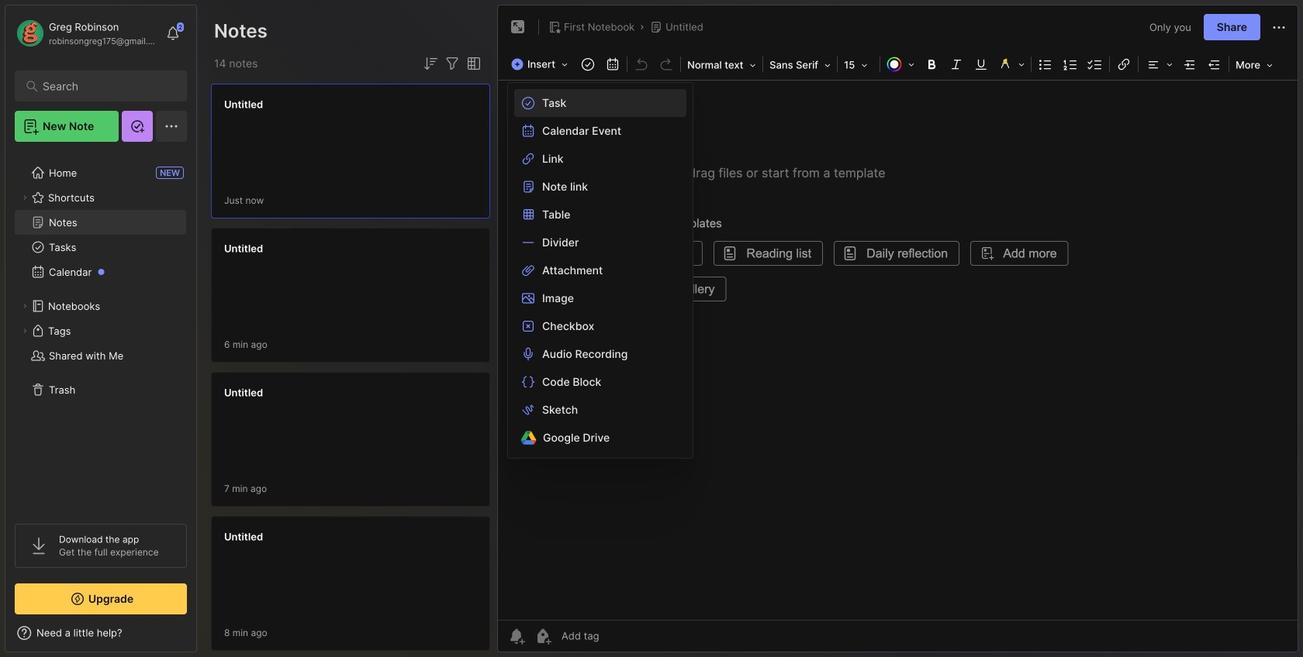 Task type: describe. For each thing, give the bounding box(es) containing it.
numbered list image
[[1060, 54, 1081, 75]]

Heading level field
[[683, 54, 761, 76]]

expand tags image
[[20, 327, 29, 336]]

outdent image
[[1204, 54, 1226, 75]]

bulleted list image
[[1035, 54, 1057, 75]]

Note Editor text field
[[498, 80, 1298, 621]]

main element
[[0, 0, 202, 658]]

More field
[[1231, 54, 1278, 76]]

expand note image
[[509, 18, 528, 36]]

View options field
[[462, 54, 483, 73]]

task image
[[577, 54, 599, 75]]

Font family field
[[765, 54, 836, 76]]

Add tag field
[[560, 630, 676, 643]]

italic image
[[946, 54, 967, 75]]

add a reminder image
[[507, 628, 526, 646]]

dropdown list menu
[[508, 89, 693, 452]]

Account field
[[15, 18, 158, 49]]

Font size field
[[839, 54, 878, 76]]

indent image
[[1179, 54, 1201, 75]]



Task type: vqa. For each thing, say whether or not it's contained in the screenshot.
Font color 'field'
yes



Task type: locate. For each thing, give the bounding box(es) containing it.
expand notebooks image
[[20, 302, 29, 311]]

underline image
[[971, 54, 992, 75]]

Highlight field
[[994, 54, 1030, 75]]

more actions image
[[1270, 18, 1289, 37]]

None search field
[[43, 77, 166, 95]]

checklist image
[[1085, 54, 1106, 75]]

More actions field
[[1270, 17, 1289, 37]]

Search text field
[[43, 79, 166, 94]]

tree inside main element
[[5, 151, 196, 510]]

Add filters field
[[443, 54, 462, 73]]

WHAT'S NEW field
[[5, 621, 196, 646]]

tree
[[5, 151, 196, 510]]

Font color field
[[882, 54, 919, 75]]

note window element
[[497, 5, 1299, 657]]

click to collapse image
[[196, 629, 208, 648]]

add tag image
[[534, 628, 552, 646]]

insert link image
[[1113, 54, 1135, 75]]

none search field inside main element
[[43, 77, 166, 95]]

Sort options field
[[421, 54, 440, 73]]

bold image
[[921, 54, 943, 75]]

add filters image
[[443, 54, 462, 73]]

Alignment field
[[1140, 54, 1178, 75]]

calendar event image
[[602, 54, 624, 75]]

Insert field
[[507, 54, 576, 75]]



